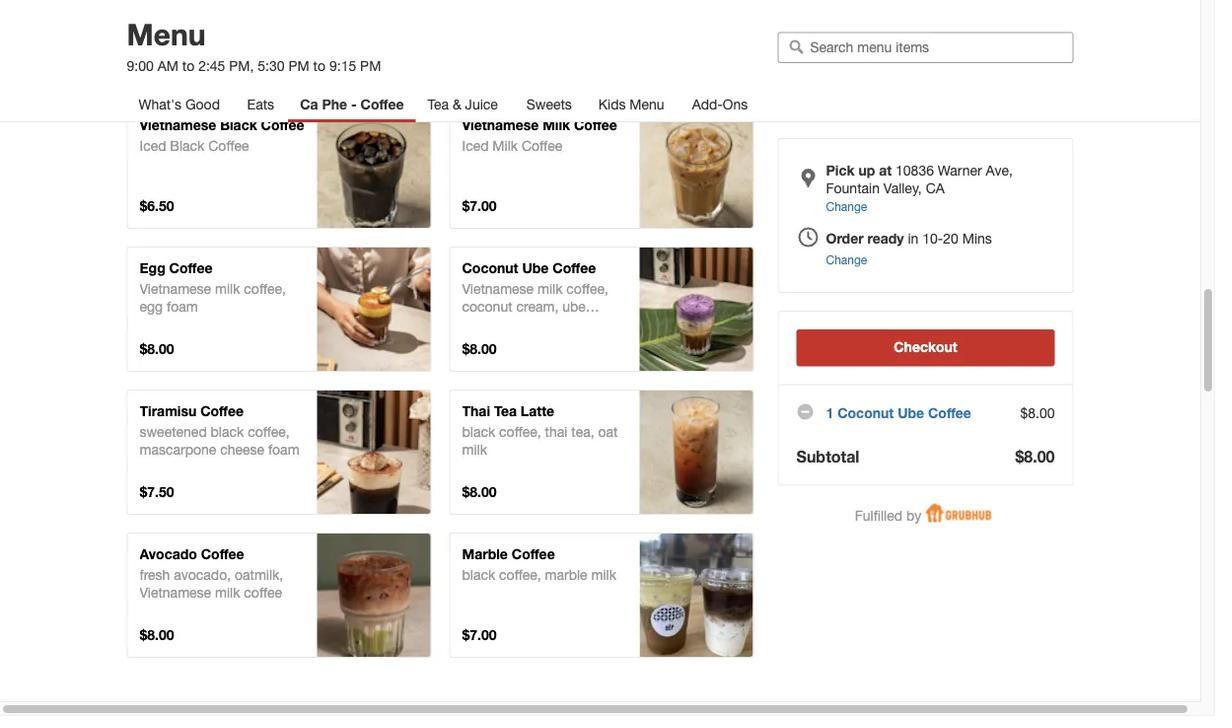 Task type: locate. For each thing, give the bounding box(es) containing it.
-
[[204, 60, 212, 84], [351, 96, 357, 112]]

oatmilk,
[[235, 567, 283, 583]]

thai
[[545, 424, 568, 440]]

coffee, inside the egg coffee vietnamese milk coffee, egg foam
[[244, 281, 286, 297]]

1 vertical spatial menu
[[630, 96, 665, 112]]

tea
[[428, 96, 449, 112], [494, 403, 517, 419]]

to
[[182, 58, 195, 74], [313, 58, 326, 74], [367, 149, 380, 165], [690, 149, 702, 165], [367, 292, 380, 308], [690, 292, 702, 308], [367, 435, 380, 451], [690, 435, 702, 451], [367, 578, 380, 595], [690, 578, 702, 595]]

chicken xiu mai menu item
[[127, 0, 432, 6]]

$7.00 for iced
[[462, 198, 497, 214]]

vietnamese down fresh
[[140, 585, 211, 601]]

change button down fountain
[[826, 197, 868, 215]]

0 horizontal spatial menu
[[127, 16, 206, 51]]

10836 warner ave, fountain valley, ca
[[826, 162, 1013, 196]]

1 vertical spatial $7.00
[[462, 627, 497, 643]]

1 horizontal spatial ube
[[898, 405, 925, 421]]

add to cart for iced black coffee
[[338, 149, 410, 165]]

cart for iced milk coffee
[[706, 149, 733, 165]]

0 horizontal spatial pm
[[289, 58, 310, 74]]

$7.00 down marble
[[462, 627, 497, 643]]

1 24 cart image from the top
[[685, 168, 709, 191]]

vietnamese down "what's good"
[[140, 117, 216, 133]]

2 24 cart image from the top
[[685, 597, 709, 621]]

24 cart image
[[685, 168, 709, 191], [685, 597, 709, 621]]

add to cart for fresh avocado, oatmilk, vietnamese milk coffee
[[338, 578, 410, 595]]

tab list
[[127, 87, 834, 122]]

$7.00 for coffee,
[[462, 627, 497, 643]]

coffee, for egg coffee vietnamese milk coffee, egg foam
[[244, 281, 286, 297]]

coffee, inside thai tea latte black coffee, thai tea, oat milk
[[499, 424, 541, 440]]

1 vertical spatial ca phe - coffee
[[300, 96, 404, 112]]

black down eats
[[220, 117, 257, 133]]

black down the thai
[[462, 424, 496, 440]]

ube
[[563, 298, 586, 315]]

egg
[[140, 260, 165, 276]]

coffee inside "marble coffee black coffee, marble milk"
[[512, 546, 555, 562]]

0 horizontal spatial iced
[[140, 138, 166, 154]]

cart for vietnamese milk coffee, egg foam
[[383, 292, 410, 308]]

ube
[[522, 260, 549, 276], [898, 405, 925, 421]]

change for order ready
[[826, 253, 868, 266]]

0 horizontal spatial coconut
[[462, 260, 519, 276]]

1 vertical spatial black
[[170, 138, 205, 154]]

ca phe - coffee down 9:15
[[300, 96, 404, 112]]

black
[[220, 117, 257, 133], [170, 138, 205, 154]]

add for black coffee, marble milk
[[661, 578, 686, 595]]

black down "what's good"
[[170, 138, 205, 154]]

tea,
[[572, 424, 595, 440]]

ube inside coconut ube coffee vietnamese milk coffee, coconut cream, ube cream $8.00
[[522, 260, 549, 276]]

sweetened
[[140, 424, 207, 440]]

coffee up 'avocado,'
[[201, 546, 244, 562]]

1 vertical spatial change
[[826, 253, 868, 266]]

0 vertical spatial change
[[826, 199, 868, 213]]

coffee, inside coconut ube coffee vietnamese milk coffee, coconut cream, ube cream $8.00
[[567, 281, 609, 297]]

&
[[453, 96, 462, 112]]

change for pick up at
[[826, 199, 868, 213]]

milk down sweets
[[543, 117, 570, 133]]

phe down 9:15
[[322, 96, 347, 112]]

1 iced from the left
[[140, 138, 166, 154]]

order
[[826, 230, 864, 246]]

ube down checkout button
[[898, 405, 925, 421]]

add for fresh avocado, oatmilk, vietnamese milk coffee
[[338, 578, 364, 595]]

foam right egg
[[167, 298, 198, 315]]

1 vertical spatial phe
[[322, 96, 347, 112]]

tea left &
[[428, 96, 449, 112]]

5:30
[[258, 58, 285, 74]]

black up the cheese
[[211, 424, 244, 440]]

$7.00
[[462, 198, 497, 214], [462, 627, 497, 643]]

good
[[185, 96, 220, 112]]

1 change button from the top
[[826, 197, 868, 215]]

foam right the cheese
[[268, 442, 300, 458]]

1 horizontal spatial foam
[[268, 442, 300, 458]]

0 vertical spatial foam
[[167, 298, 198, 315]]

24 cart image
[[362, 168, 386, 191], [362, 311, 386, 334], [685, 311, 709, 334], [362, 454, 386, 477], [685, 454, 709, 477], [362, 597, 386, 621]]

in
[[908, 230, 919, 246]]

0 vertical spatial ube
[[522, 260, 549, 276]]

coffee, for tiramisu coffee sweetened black coffee, mascarpone cheese foam
[[248, 424, 290, 440]]

coffee left &
[[361, 96, 404, 112]]

1 vertical spatial foam
[[268, 442, 300, 458]]

fulfilled
[[855, 507, 903, 523]]

cart for black coffee, marble milk
[[706, 578, 733, 595]]

marble coffee black coffee, marble milk
[[462, 546, 617, 583]]

cart
[[383, 149, 410, 165], [706, 149, 733, 165], [383, 292, 410, 308], [706, 292, 733, 308], [383, 435, 410, 451], [706, 435, 733, 451], [383, 578, 410, 595], [706, 578, 733, 595]]

$7.00 down vietnamese milk coffee iced milk coffee on the top of the page
[[462, 198, 497, 214]]

1 horizontal spatial tea
[[494, 403, 517, 419]]

2 $7.00 from the top
[[462, 627, 497, 643]]

vietnamese inside coconut ube coffee vietnamese milk coffee, coconut cream, ube cream $8.00
[[462, 281, 534, 297]]

pick up at
[[826, 162, 892, 179]]

- up good
[[204, 60, 212, 84]]

add to cart
[[338, 149, 410, 165], [661, 149, 733, 165], [338, 292, 410, 308], [661, 292, 733, 308], [338, 435, 410, 451], [661, 435, 733, 451], [338, 578, 410, 595], [661, 578, 733, 595]]

vietnamese up coconut
[[462, 281, 534, 297]]

1 horizontal spatial iced
[[462, 138, 489, 154]]

coffee,
[[244, 281, 286, 297], [567, 281, 609, 297], [248, 424, 290, 440], [499, 424, 541, 440], [499, 567, 541, 583]]

foam inside the tiramisu coffee sweetened black coffee, mascarpone cheese foam
[[268, 442, 300, 458]]

0 horizontal spatial ca
[[127, 60, 154, 84]]

ave,
[[986, 162, 1013, 179]]

coffee
[[218, 60, 283, 84], [361, 96, 404, 112], [261, 117, 304, 133], [574, 117, 618, 133], [208, 138, 249, 154], [522, 138, 563, 154], [169, 260, 213, 276], [553, 260, 596, 276], [200, 403, 244, 419], [929, 405, 972, 421], [201, 546, 244, 562], [512, 546, 555, 562]]

1 change from the top
[[826, 199, 868, 213]]

change down order at right top
[[826, 253, 868, 266]]

add for sweetened black coffee, mascarpone cheese foam
[[338, 435, 364, 451]]

0 vertical spatial change button
[[826, 197, 868, 215]]

coffee up ube
[[553, 260, 596, 276]]

change button
[[826, 197, 868, 215], [826, 251, 868, 268]]

0 vertical spatial black
[[220, 117, 257, 133]]

coconut up coconut
[[462, 260, 519, 276]]

juice
[[465, 96, 498, 112]]

tea inside thai tea latte black coffee, thai tea, oat milk
[[494, 403, 517, 419]]

vietnamese down juice
[[462, 117, 539, 133]]

24 cart image for black coffee, thai tea, oat milk
[[685, 454, 709, 477]]

vietnamese up egg
[[140, 281, 211, 297]]

coffee inside tab list
[[361, 96, 404, 112]]

change down fountain
[[826, 199, 868, 213]]

phe up "what's good"
[[160, 60, 198, 84]]

1 vertical spatial 24 cart image
[[685, 597, 709, 621]]

cream,
[[517, 298, 559, 315]]

- down 9:15
[[351, 96, 357, 112]]

black
[[211, 424, 244, 440], [462, 424, 496, 440], [462, 567, 496, 583]]

24 cart image for vietnamese milk coffee, egg foam
[[362, 311, 386, 334]]

1 vertical spatial change button
[[826, 251, 868, 268]]

menu up am
[[127, 16, 206, 51]]

1 horizontal spatial pm
[[360, 58, 381, 74]]

pm right 5:30
[[289, 58, 310, 74]]

cream
[[462, 316, 501, 332]]

vietnamese black coffee iced black coffee
[[140, 117, 304, 154]]

1 vertical spatial -
[[351, 96, 357, 112]]

$8.00 inside coconut ube coffee vietnamese milk coffee, coconut cream, ube cream $8.00
[[462, 341, 497, 357]]

change button down order at right top
[[826, 251, 868, 268]]

coffee, inside the tiramisu coffee sweetened black coffee, mascarpone cheese foam
[[248, 424, 290, 440]]

0 horizontal spatial foam
[[167, 298, 198, 315]]

1 vertical spatial ca
[[300, 96, 318, 112]]

0 vertical spatial tea
[[428, 96, 449, 112]]

milk inside "marble coffee black coffee, marble milk"
[[592, 567, 617, 583]]

ube up cream,
[[522, 260, 549, 276]]

0 vertical spatial ca phe - coffee
[[127, 60, 283, 84]]

24 cart image for vietnamese milk coffee, coconut cream, ube cream
[[685, 311, 709, 334]]

black inside "marble coffee black coffee, marble milk"
[[462, 567, 496, 583]]

iced down juice
[[462, 138, 489, 154]]

milk
[[543, 117, 570, 133], [493, 138, 518, 154]]

ca
[[127, 60, 154, 84], [300, 96, 318, 112]]

milk inside thai tea latte black coffee, thai tea, oat milk
[[462, 442, 487, 458]]

24 cart image for sweetened black coffee, mascarpone cheese foam
[[362, 454, 386, 477]]

black down marble
[[462, 567, 496, 583]]

1 horizontal spatial milk
[[543, 117, 570, 133]]

ca left am
[[127, 60, 154, 84]]

coffee down kids
[[574, 117, 618, 133]]

coffee right egg
[[169, 260, 213, 276]]

1 vertical spatial ube
[[898, 405, 925, 421]]

black inside the tiramisu coffee sweetened black coffee, mascarpone cheese foam
[[211, 424, 244, 440]]

foam
[[167, 298, 198, 315], [268, 442, 300, 458]]

2 iced from the left
[[462, 138, 489, 154]]

coffee up the cheese
[[200, 403, 244, 419]]

at
[[879, 162, 892, 179]]

iced inside vietnamese black coffee iced black coffee
[[140, 138, 166, 154]]

pm
[[289, 58, 310, 74], [360, 58, 381, 74]]

0 vertical spatial menu
[[127, 16, 206, 51]]

coconut
[[462, 260, 519, 276], [838, 405, 894, 421]]

cart for vietnamese milk coffee, coconut cream, ube cream
[[706, 292, 733, 308]]

fulfilled by
[[855, 507, 922, 523]]

kids menu
[[599, 96, 665, 112]]

0 horizontal spatial black
[[170, 138, 205, 154]]

ca phe - coffee up good
[[127, 60, 283, 84]]

1 horizontal spatial -
[[351, 96, 357, 112]]

tea right the thai
[[494, 403, 517, 419]]

10836
[[896, 162, 934, 179]]

up
[[859, 162, 876, 179]]

milk inside the egg coffee vietnamese milk coffee, egg foam
[[215, 281, 240, 297]]

1 vertical spatial coconut
[[838, 405, 894, 421]]

change
[[826, 199, 868, 213], [826, 253, 868, 266]]

0 horizontal spatial -
[[204, 60, 212, 84]]

avocado,
[[174, 567, 231, 583]]

10-
[[923, 230, 944, 246]]

milk inside coconut ube coffee vietnamese milk coffee, coconut cream, ube cream $8.00
[[538, 281, 563, 297]]

black inside thai tea latte black coffee, thai tea, oat milk
[[462, 424, 496, 440]]

iced down what's at the left top of page
[[140, 138, 166, 154]]

coffee up marble
[[512, 546, 555, 562]]

0 vertical spatial -
[[204, 60, 212, 84]]

to for sweetened black coffee, mascarpone cheese foam
[[367, 435, 380, 451]]

menu inside tab list
[[630, 96, 665, 112]]

menu
[[127, 16, 206, 51], [630, 96, 665, 112]]

1 horizontal spatial phe
[[322, 96, 347, 112]]

phe
[[160, 60, 198, 84], [322, 96, 347, 112]]

24 cart image for fresh avocado, oatmilk, vietnamese milk coffee
[[362, 597, 386, 621]]

coconut right 1
[[838, 405, 894, 421]]

- inside tab list
[[351, 96, 357, 112]]

0 vertical spatial coconut
[[462, 260, 519, 276]]

add to cart for black coffee, marble milk
[[661, 578, 733, 595]]

1 horizontal spatial menu
[[630, 96, 665, 112]]

1
[[826, 405, 834, 421]]

ca
[[926, 180, 945, 196]]

1 vertical spatial milk
[[493, 138, 518, 154]]

thai tea latte black coffee, thai tea, oat milk
[[462, 403, 618, 458]]

coconut
[[462, 298, 513, 315]]

1 vertical spatial tea
[[494, 403, 517, 419]]

add to cart for iced milk coffee
[[661, 149, 733, 165]]

pm right 9:15
[[360, 58, 381, 74]]

0 horizontal spatial ube
[[522, 260, 549, 276]]

iced inside vietnamese milk coffee iced milk coffee
[[462, 138, 489, 154]]

vietnamese inside vietnamese milk coffee iced milk coffee
[[462, 117, 539, 133]]

0 vertical spatial phe
[[160, 60, 198, 84]]

ca right eats
[[300, 96, 318, 112]]

0 horizontal spatial tea
[[428, 96, 449, 112]]

$8.00
[[140, 341, 174, 357], [462, 341, 497, 357], [1021, 405, 1055, 421], [1016, 447, 1055, 466], [462, 484, 497, 500], [140, 627, 174, 643]]

menu right kids
[[630, 96, 665, 112]]

iced
[[140, 138, 166, 154], [462, 138, 489, 154]]

vietnamese
[[140, 117, 216, 133], [462, 117, 539, 133], [140, 281, 211, 297], [462, 281, 534, 297], [140, 585, 211, 601]]

eats
[[247, 96, 274, 112]]

0 vertical spatial 24 cart image
[[685, 168, 709, 191]]

2 change from the top
[[826, 253, 868, 266]]

ca phe - coffee
[[127, 60, 283, 84], [300, 96, 404, 112]]

milk down juice
[[493, 138, 518, 154]]

0 vertical spatial $7.00
[[462, 198, 497, 214]]

0 horizontal spatial milk
[[493, 138, 518, 154]]

2 change button from the top
[[826, 251, 868, 268]]

order ready in 10-20 mins
[[826, 230, 993, 246]]

change button for pick up at
[[826, 197, 868, 215]]

1 $7.00 from the top
[[462, 198, 497, 214]]



Task type: vqa. For each thing, say whether or not it's contained in the screenshot.


Task type: describe. For each thing, give the bounding box(es) containing it.
add for vietnamese milk coffee, egg foam
[[338, 292, 364, 308]]

to for vietnamese milk coffee, coconut cream, ube cream
[[690, 292, 702, 308]]

add for iced black coffee
[[338, 149, 364, 165]]

9:15
[[330, 58, 356, 74]]

egg
[[140, 298, 163, 315]]

9:00
[[127, 58, 154, 74]]

foam inside the egg coffee vietnamese milk coffee, egg foam
[[167, 298, 198, 315]]

pick
[[826, 162, 855, 179]]

24 cart image for iced black coffee
[[362, 168, 386, 191]]

what's
[[139, 96, 182, 112]]

sweets
[[527, 96, 572, 112]]

coffee inside the tiramisu coffee sweetened black coffee, mascarpone cheese foam
[[200, 403, 244, 419]]

1 horizontal spatial ca
[[300, 96, 318, 112]]

fresh
[[140, 567, 170, 583]]

tea & juice
[[428, 96, 498, 112]]

checkout
[[894, 339, 958, 355]]

cheese
[[220, 442, 265, 458]]

vietnamese milk coffee iced milk coffee
[[462, 117, 618, 154]]

add to cart for black coffee, thai tea, oat milk
[[661, 435, 733, 451]]

mascarpone
[[140, 442, 216, 458]]

coffee, for thai tea latte black coffee, thai tea, oat milk
[[499, 424, 541, 440]]

tiramisu coffee sweetened black coffee, mascarpone cheese foam
[[140, 403, 300, 458]]

to for vietnamese milk coffee, egg foam
[[367, 292, 380, 308]]

pm,
[[229, 58, 254, 74]]

to for iced milk coffee
[[690, 149, 702, 165]]

tab list containing what's good
[[127, 87, 834, 122]]

am
[[158, 58, 179, 74]]

coffee inside the egg coffee vietnamese milk coffee, egg foam
[[169, 260, 213, 276]]

subtotal
[[797, 447, 860, 466]]

what's good
[[139, 96, 220, 112]]

to for iced black coffee
[[367, 149, 380, 165]]

cart for fresh avocado, oatmilk, vietnamese milk coffee
[[383, 578, 410, 595]]

egg coffee vietnamese milk coffee, egg foam
[[140, 260, 286, 315]]

24 cart image for marble coffee black coffee, marble milk
[[685, 597, 709, 621]]

to for fresh avocado, oatmilk, vietnamese milk coffee
[[367, 578, 380, 595]]

coffee up eats
[[218, 60, 283, 84]]

1 coconut ube coffee
[[826, 405, 972, 421]]

change button for order ready
[[826, 251, 868, 268]]

iced for vietnamese black coffee iced black coffee
[[140, 138, 166, 154]]

tiramisu
[[140, 403, 197, 419]]

iced for vietnamese milk coffee iced milk coffee
[[462, 138, 489, 154]]

add to cart for sweetened black coffee, mascarpone cheese foam
[[338, 435, 410, 451]]

coffee down good
[[208, 138, 249, 154]]

add for vietnamese milk coffee, coconut cream, ube cream
[[661, 292, 686, 308]]

vietnamese inside "avocado coffee fresh avocado, oatmilk, vietnamese milk coffee"
[[140, 585, 211, 601]]

0 vertical spatial milk
[[543, 117, 570, 133]]

coffee down checkout button
[[929, 405, 972, 421]]

2:45
[[198, 58, 225, 74]]

to for black coffee, marble milk
[[690, 578, 702, 595]]

20
[[944, 230, 959, 246]]

chicken xiu mai image
[[317, 0, 431, 5]]

$7.50
[[140, 484, 174, 500]]

valley,
[[884, 180, 922, 196]]

coffee inside coconut ube coffee vietnamese milk coffee, coconut cream, ube cream $8.00
[[553, 260, 596, 276]]

latte
[[521, 403, 555, 419]]

to for black coffee, thai tea, oat milk
[[690, 435, 702, 451]]

coffee inside "avocado coffee fresh avocado, oatmilk, vietnamese milk coffee"
[[201, 546, 244, 562]]

black for tea
[[462, 424, 496, 440]]

warner
[[938, 162, 983, 179]]

0 vertical spatial ca
[[127, 60, 154, 84]]

fountain
[[826, 180, 880, 196]]

thai
[[462, 403, 490, 419]]

cart for black coffee, thai tea, oat milk
[[706, 435, 733, 451]]

add for black coffee, thai tea, oat milk
[[661, 435, 686, 451]]

vietnamese inside vietnamese black coffee iced black coffee
[[140, 117, 216, 133]]

add for iced milk coffee
[[661, 149, 686, 165]]

1 pm from the left
[[289, 58, 310, 74]]

milk inside "avocado coffee fresh avocado, oatmilk, vietnamese milk coffee"
[[215, 585, 240, 601]]

cart for iced black coffee
[[383, 149, 410, 165]]

menu inside menu 9:00 am to 2:45 pm, 5:30 pm to 9:15 pm
[[127, 16, 206, 51]]

0 horizontal spatial phe
[[160, 60, 198, 84]]

black for coffee
[[211, 424, 244, 440]]

menu 9:00 am to 2:45 pm, 5:30 pm to 9:15 pm
[[127, 16, 381, 74]]

add to cart for vietnamese milk coffee, egg foam
[[338, 292, 410, 308]]

coffee, inside "marble coffee black coffee, marble milk"
[[499, 567, 541, 583]]

oat
[[598, 424, 618, 440]]

mins
[[963, 230, 993, 246]]

phe inside tab list
[[322, 96, 347, 112]]

marble
[[462, 546, 508, 562]]

avocado
[[140, 546, 197, 562]]

checkout button
[[797, 330, 1055, 367]]

$6.50
[[140, 198, 174, 214]]

coffee down sweets
[[522, 138, 563, 154]]

coconut inside coconut ube coffee vietnamese milk coffee, coconut cream, ube cream $8.00
[[462, 260, 519, 276]]

1 horizontal spatial coconut
[[838, 405, 894, 421]]

2 pm from the left
[[360, 58, 381, 74]]

coffee down eats
[[261, 117, 304, 133]]

ready
[[868, 230, 904, 246]]

coconut ube coffee vietnamese milk coffee, coconut cream, ube cream $8.00
[[462, 260, 609, 357]]

coffee
[[244, 585, 282, 601]]

ons
[[723, 96, 748, 112]]

1 horizontal spatial ca phe - coffee
[[300, 96, 404, 112]]

vietnamese inside the egg coffee vietnamese milk coffee, egg foam
[[140, 281, 211, 297]]

add-
[[692, 96, 723, 112]]

add to cart for vietnamese milk coffee, coconut cream, ube cream
[[661, 292, 733, 308]]

Search menu items text field
[[811, 38, 1064, 56]]

cart for sweetened black coffee, mascarpone cheese foam
[[383, 435, 410, 451]]

1 horizontal spatial black
[[220, 117, 257, 133]]

by
[[907, 507, 922, 523]]

24 cart image for vietnamese milk coffee iced milk coffee
[[685, 168, 709, 191]]

add-ons
[[692, 96, 748, 112]]

avocado coffee fresh avocado, oatmilk, vietnamese milk coffee
[[140, 546, 283, 601]]

0 horizontal spatial ca phe - coffee
[[127, 60, 283, 84]]

kids
[[599, 96, 626, 112]]

marble
[[545, 567, 588, 583]]



